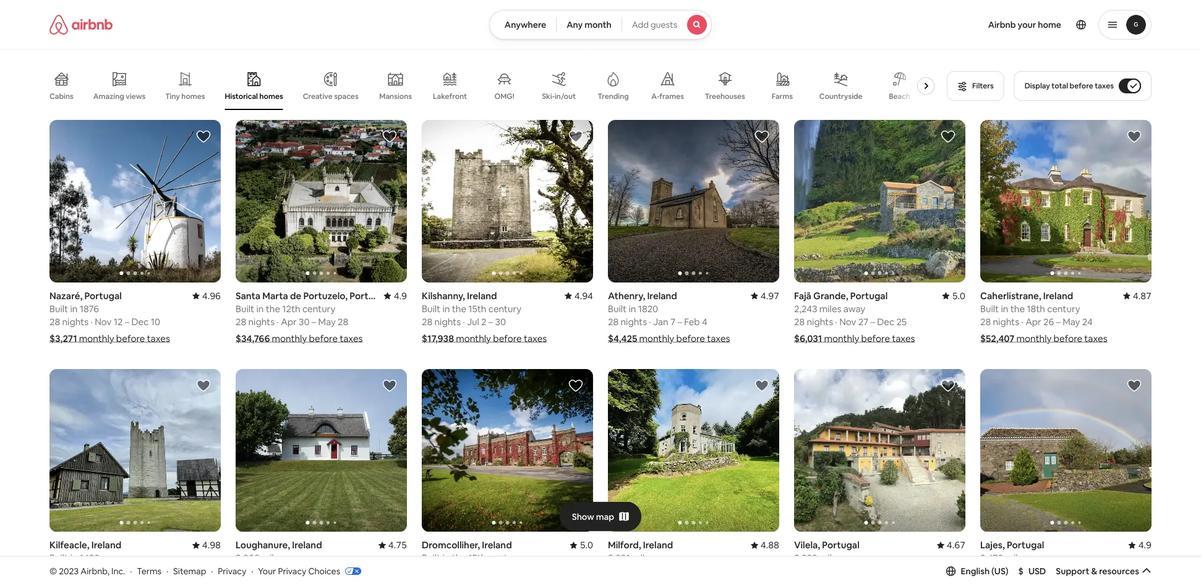 Task type: locate. For each thing, give the bounding box(es) containing it.
0 horizontal spatial may
[[318, 316, 336, 328]]

built inside the athenry, ireland built in 1820 28 nights · jan 7 – feb 4 $4,425 monthly before taxes
[[608, 303, 627, 315]]

kilfeacle,
[[50, 540, 89, 552]]

taxes inside button
[[1095, 81, 1115, 91]]

grande,
[[814, 290, 849, 302]]

built inside kilfeacle, ireland built in 1480 28 nights · mar 31 – apr 28
[[50, 553, 68, 565]]

– for nazaré, portugal built in 1876 28 nights · nov 12 – dec 10 $3,271 monthly before taxes
[[125, 316, 129, 328]]

– inside the athenry, ireland built in 1820 28 nights · jan 7 – feb 4 $4,425 monthly before taxes
[[678, 316, 683, 328]]

ireland
[[467, 290, 497, 302], [648, 290, 678, 302], [1044, 290, 1074, 302], [91, 540, 121, 552], [292, 540, 322, 552], [482, 540, 512, 552], [643, 540, 673, 552]]

ireland right dromcolliher, at the left
[[482, 540, 512, 552]]

built up '©'
[[50, 553, 68, 565]]

1 horizontal spatial 4
[[702, 316, 708, 328]]

milford, ireland 3,091 miles away
[[608, 540, 678, 565]]

built up $34,766
[[236, 303, 254, 315]]

in inside kilfeacle, ireland built in 1480 28 nights · mar 31 – apr 28
[[70, 553, 78, 565]]

built inside kilshanny, ireland built in the 15th century 28 nights · jul 2 – 30 $17,938 monthly before taxes
[[422, 303, 441, 315]]

lakefront
[[433, 92, 467, 101]]

fajã
[[795, 290, 812, 302]]

cabins
[[50, 92, 73, 101]]

in down athenry,
[[629, 303, 636, 315]]

4.9 left kilshanny,
[[394, 290, 407, 302]]

15th up jul
[[469, 303, 487, 315]]

in inside 'caherlistrane, ireland built in the 18th century 28 nights · apr 26 – may 24 $52,407 monthly before taxes'
[[1002, 303, 1009, 315]]

28
[[50, 316, 60, 328], [236, 316, 246, 328], [338, 316, 349, 328], [422, 316, 433, 328], [608, 316, 619, 328], [795, 316, 805, 328], [981, 316, 992, 328], [50, 566, 60, 578], [149, 566, 159, 578], [236, 566, 246, 578], [981, 566, 992, 578]]

0 vertical spatial 4.9
[[394, 290, 407, 302]]

&
[[1092, 566, 1098, 577]]

miles inside vilela, portugal 3,328 miles away
[[820, 553, 842, 565]]

portugal up 1876
[[84, 290, 122, 302]]

terms link
[[137, 566, 162, 577]]

10
[[151, 316, 160, 328]]

4.94
[[575, 290, 593, 302]]

the inside kilshanny, ireland built in the 15th century 28 nights · jul 2 – 30 $17,938 monthly before taxes
[[452, 303, 467, 315]]

nov for lajes,
[[1026, 566, 1043, 578]]

away for loughanure, ireland 3,066 miles away 28 nights · feb 4 – mar 3
[[286, 553, 308, 565]]

century for dromcolliher, ireland built in the 15th century
[[489, 553, 522, 565]]

dec left 10
[[131, 316, 149, 328]]

in inside the athenry, ireland built in 1820 28 nights · jan 7 – feb 4 $4,425 monthly before taxes
[[629, 303, 636, 315]]

in up $34,766
[[257, 303, 264, 315]]

the down dromcolliher, at the left
[[452, 553, 467, 565]]

15th for dromcolliher,
[[469, 553, 487, 565]]

homes right "historical"
[[260, 91, 283, 101]]

0 horizontal spatial 4
[[299, 566, 304, 578]]

apr down 12th
[[281, 316, 297, 328]]

tiny homes
[[165, 92, 205, 101]]

taxes inside the athenry, ireland built in 1820 28 nights · jan 7 – feb 4 $4,425 monthly before taxes
[[707, 333, 731, 345]]

3,091
[[608, 553, 630, 565]]

nov left 12
[[95, 316, 112, 328]]

1 vertical spatial 5.0
[[580, 540, 593, 552]]

miles up $
[[1006, 553, 1028, 565]]

1 horizontal spatial privacy
[[278, 566, 307, 577]]

group for mar 31 – apr 28
[[50, 370, 221, 532]]

4.9 out of 5 average rating image
[[1129, 540, 1152, 552]]

monthly inside 'caherlistrane, ireland built in the 18th century 28 nights · apr 26 – may 24 $52,407 monthly before taxes'
[[1017, 333, 1052, 345]]

ireland right 'milford,'
[[643, 540, 673, 552]]

0 horizontal spatial feb
[[281, 566, 297, 578]]

– inside 'caherlistrane, ireland built in the 18th century 28 nights · apr 26 – may 24 $52,407 monthly before taxes'
[[1057, 316, 1061, 328]]

miles for vilela, portugal 3,328 miles away
[[820, 553, 842, 565]]

4 inside loughanure, ireland 3,066 miles away 28 nights · feb 4 – mar 3
[[299, 566, 304, 578]]

nov inside "fajã grande, portugal 2,243 miles away 28 nights · nov 27 – dec 25 $6,031 monthly before taxes"
[[840, 316, 857, 328]]

nights inside built in the 12th century 28 nights · apr 30 – may 28 $34,766 monthly before taxes
[[248, 316, 275, 328]]

monthly inside kilshanny, ireland built in the 15th century 28 nights · jul 2 – 30 $17,938 monthly before taxes
[[456, 333, 491, 345]]

1 vertical spatial feb
[[281, 566, 297, 578]]

15th
[[469, 303, 487, 315], [469, 553, 487, 565]]

2 dec from the left
[[878, 316, 895, 328]]

a-
[[652, 92, 660, 101]]

0 horizontal spatial apr
[[131, 566, 147, 578]]

miles up your
[[262, 553, 284, 565]]

2 30 from the left
[[495, 316, 506, 328]]

taxes inside kilshanny, ireland built in the 15th century 28 nights · jul 2 – 30 $17,938 monthly before taxes
[[524, 333, 547, 345]]

add guests
[[632, 19, 678, 30]]

kilshanny, ireland built in the 15th century 28 nights · jul 2 – 30 $17,938 monthly before taxes
[[422, 290, 547, 345]]

0 horizontal spatial homes
[[182, 92, 205, 101]]

– inside kilfeacle, ireland built in 1480 28 nights · mar 31 – apr 28
[[124, 566, 129, 578]]

2 monthly from the left
[[272, 333, 307, 345]]

nov left 27
[[840, 316, 857, 328]]

terms
[[137, 566, 162, 577]]

in inside nazaré, portugal built in 1876 28 nights · nov 12 – dec 10 $3,271 monthly before taxes
[[70, 303, 78, 315]]

nazaré, portugal built in 1876 28 nights · nov 12 – dec 10 $3,271 monthly before taxes
[[50, 290, 170, 345]]

2 privacy from the left
[[278, 566, 307, 577]]

ireland inside loughanure, ireland 3,066 miles away 28 nights · feb 4 – mar 3
[[292, 540, 322, 552]]

1 vertical spatial 15th
[[469, 553, 487, 565]]

2 horizontal spatial nov
[[1026, 566, 1043, 578]]

5.0 left caherlistrane,
[[953, 290, 966, 302]]

built for athenry, ireland built in 1820 28 nights · jan 7 – feb 4 $4,425 monthly before taxes
[[608, 303, 627, 315]]

ireland inside kilfeacle, ireland built in 1480 28 nights · mar 31 – apr 28
[[91, 540, 121, 552]]

anywhere
[[505, 19, 547, 30]]

built down athenry,
[[608, 303, 627, 315]]

5.0 down show
[[580, 540, 593, 552]]

monthly inside "fajã grande, portugal 2,243 miles away 28 nights · nov 27 – dec 25 $6,031 monthly before taxes"
[[825, 333, 860, 345]]

dec inside nazaré, portugal built in 1876 28 nights · nov 12 – dec 10 $3,271 monthly before taxes
[[131, 316, 149, 328]]

group for nov 12 – dec 10
[[50, 120, 221, 283]]

mar left 31
[[95, 566, 111, 578]]

homes for tiny homes
[[182, 92, 205, 101]]

– for lajes, portugal 2,470 miles away 28 nights · nov 1 – 29
[[1051, 566, 1056, 578]]

4 monthly from the left
[[640, 333, 675, 345]]

privacy down 3,066
[[218, 566, 246, 577]]

5.0 for 5.0 out of 5 average rating image
[[953, 290, 966, 302]]

away right 3,328
[[844, 553, 866, 565]]

5.0 for 5.0 out of 5 average rating icon
[[580, 540, 593, 552]]

– for athenry, ireland built in 1820 28 nights · jan 7 – feb 4 $4,425 monthly before taxes
[[678, 316, 683, 328]]

nights inside kilshanny, ireland built in the 15th century 28 nights · jul 2 – 30 $17,938 monthly before taxes
[[435, 316, 461, 328]]

mar
[[95, 566, 111, 578], [313, 566, 329, 578]]

the down kilshanny,
[[452, 303, 467, 315]]

any month
[[567, 19, 612, 30]]

away right 3,091
[[656, 553, 678, 565]]

homes right tiny
[[182, 92, 205, 101]]

kilshanny,
[[422, 290, 465, 302]]

– inside built in the 12th century 28 nights · apr 30 – may 28 $34,766 monthly before taxes
[[312, 316, 316, 328]]

the down caherlistrane,
[[1011, 303, 1025, 315]]

in for caherlistrane, ireland built in the 18th century 28 nights · apr 26 – may 24 $52,407 monthly before taxes
[[1002, 303, 1009, 315]]

miles down 'milford,'
[[632, 553, 654, 565]]

0 vertical spatial feb
[[685, 316, 700, 328]]

4.87 out of 5 average rating image
[[1124, 290, 1152, 302]]

anywhere button
[[489, 10, 557, 40]]

nights down 1876
[[62, 316, 89, 328]]

1480
[[80, 553, 100, 565]]

before inside "fajã grande, portugal 2,243 miles away 28 nights · nov 27 – dec 25 $6,031 monthly before taxes"
[[862, 333, 891, 345]]

4.96 out of 5 average rating image
[[192, 290, 221, 302]]

miles inside loughanure, ireland 3,066 miles away 28 nights · feb 4 – mar 3
[[262, 553, 284, 565]]

dromcolliher, ireland built in the 15th century
[[422, 540, 522, 565]]

milford,
[[608, 540, 642, 552]]

mar left the 3
[[313, 566, 329, 578]]

1 may from the left
[[318, 316, 336, 328]]

18th
[[1027, 303, 1046, 315]]

– inside nazaré, portugal built in 1876 28 nights · nov 12 – dec 10 $3,271 monthly before taxes
[[125, 316, 129, 328]]

4.9 for 4.9 out of 5 average rating image
[[1139, 540, 1152, 552]]

ireland up 1820
[[648, 290, 678, 302]]

your
[[1018, 19, 1037, 30]]

in down kilshanny,
[[443, 303, 450, 315]]

mansions
[[380, 92, 412, 101]]

1 monthly from the left
[[79, 333, 114, 345]]

display total before taxes
[[1025, 81, 1115, 91]]

1 horizontal spatial apr
[[281, 316, 297, 328]]

0 horizontal spatial mar
[[95, 566, 111, 578]]

nights inside the athenry, ireland built in 1820 28 nights · jan 7 – feb 4 $4,425 monthly before taxes
[[621, 316, 647, 328]]

group for apr 30 – may 28
[[236, 120, 407, 283]]

in inside 'dromcolliher, ireland built in the 15th century'
[[443, 553, 450, 565]]

lajes, portugal 2,470 miles away 28 nights · nov 1 – 29
[[981, 540, 1068, 578]]

0 horizontal spatial privacy
[[218, 566, 246, 577]]

apr
[[281, 316, 297, 328], [1026, 316, 1042, 328], [131, 566, 147, 578]]

built inside nazaré, portugal built in 1876 28 nights · nov 12 – dec 10 $3,271 monthly before taxes
[[50, 303, 68, 315]]

1 horizontal spatial mar
[[313, 566, 329, 578]]

– inside loughanure, ireland 3,066 miles away 28 nights · feb 4 – mar 3
[[306, 566, 311, 578]]

monthly down jan
[[640, 333, 675, 345]]

· inside built in the 12th century 28 nights · apr 30 – may 28 $34,766 monthly before taxes
[[277, 316, 279, 328]]

–
[[125, 316, 129, 328], [312, 316, 316, 328], [489, 316, 493, 328], [678, 316, 683, 328], [871, 316, 876, 328], [1057, 316, 1061, 328], [124, 566, 129, 578], [306, 566, 311, 578], [1051, 566, 1056, 578]]

in down "kilfeacle,"
[[70, 553, 78, 565]]

away up 27
[[844, 303, 866, 315]]

built for nazaré, portugal built in 1876 28 nights · nov 12 – dec 10 $3,271 monthly before taxes
[[50, 303, 68, 315]]

before
[[1070, 81, 1094, 91], [116, 333, 145, 345], [309, 333, 338, 345], [493, 333, 522, 345], [677, 333, 705, 345], [862, 333, 891, 345], [1054, 333, 1083, 345]]

ireland up '1480' on the bottom left of the page
[[91, 540, 121, 552]]

monthly down 26
[[1017, 333, 1052, 345]]

built inside 'dromcolliher, ireland built in the 15th century'
[[422, 553, 441, 565]]

dec left the 25 on the bottom of the page
[[878, 316, 895, 328]]

15th inside kilshanny, ireland built in the 15th century 28 nights · jul 2 – 30 $17,938 monthly before taxes
[[469, 303, 487, 315]]

2 may from the left
[[1063, 316, 1081, 328]]

ireland for dromcolliher,
[[482, 540, 512, 552]]

built down kilshanny,
[[422, 303, 441, 315]]

15th down dromcolliher, at the left
[[469, 553, 487, 565]]

2 mar from the left
[[313, 566, 329, 578]]

29
[[1058, 566, 1068, 578]]

nights inside loughanure, ireland 3,066 miles away 28 nights · feb 4 – mar 3
[[248, 566, 275, 578]]

ireland for loughanure,
[[292, 540, 322, 552]]

1 horizontal spatial 5.0
[[953, 290, 966, 302]]

built down caherlistrane,
[[981, 303, 1000, 315]]

nights up $34,766
[[248, 316, 275, 328]]

4.97
[[761, 290, 780, 302]]

30 right 2 at the left bottom of the page
[[495, 316, 506, 328]]

away up the usd
[[1030, 553, 1052, 565]]

built for kilshanny, ireland built in the 15th century 28 nights · jul 2 – 30 $17,938 monthly before taxes
[[422, 303, 441, 315]]

4
[[702, 316, 708, 328], [299, 566, 304, 578]]

nights down 1820
[[621, 316, 647, 328]]

5.0 out of 5 average rating image
[[943, 290, 966, 302]]

homes
[[260, 91, 283, 101], [182, 92, 205, 101]]

in down caherlistrane,
[[1002, 303, 1009, 315]]

nights inside "fajã grande, portugal 2,243 miles away 28 nights · nov 27 – dec 25 $6,031 monthly before taxes"
[[807, 316, 834, 328]]

dromcolliher,
[[422, 540, 480, 552]]

monthly
[[79, 333, 114, 345], [272, 333, 307, 345], [456, 333, 491, 345], [640, 333, 675, 345], [825, 333, 860, 345], [1017, 333, 1052, 345]]

monthly down jul
[[456, 333, 491, 345]]

feb inside the athenry, ireland built in 1820 28 nights · jan 7 – feb 4 $4,425 monthly before taxes
[[685, 316, 700, 328]]

nights up $17,938
[[435, 316, 461, 328]]

built down dromcolliher, at the left
[[422, 553, 441, 565]]

5 monthly from the left
[[825, 333, 860, 345]]

in down nazaré,
[[70, 303, 78, 315]]

ireland for kilshanny,
[[467, 290, 497, 302]]

0 horizontal spatial nov
[[95, 316, 112, 328]]

century
[[303, 303, 336, 315], [489, 303, 522, 315], [1048, 303, 1081, 315], [489, 553, 522, 565]]

add to wishlist: lajes, portugal image
[[1128, 379, 1142, 394]]

1 horizontal spatial nov
[[840, 316, 857, 328]]

·
[[91, 316, 93, 328], [277, 316, 279, 328], [463, 316, 465, 328], [649, 316, 652, 328], [836, 316, 838, 328], [1022, 316, 1024, 328], [91, 566, 93, 578], [277, 566, 279, 578], [1022, 566, 1024, 578], [130, 566, 132, 577], [166, 566, 168, 577], [211, 566, 213, 577], [251, 566, 253, 577]]

away inside loughanure, ireland 3,066 miles away 28 nights · feb 4 – mar 3
[[286, 553, 308, 565]]

4.9
[[394, 290, 407, 302], [1139, 540, 1152, 552]]

7
[[671, 316, 676, 328]]

monthly down 12th
[[272, 333, 307, 345]]

portugal up 27
[[851, 290, 888, 302]]

apr right the inc.
[[131, 566, 147, 578]]

support & resources
[[1057, 566, 1140, 577]]

add to wishlist: dromcolliher, ireland image
[[569, 379, 584, 394]]

nights down '1480' on the bottom left of the page
[[62, 566, 89, 578]]

4 right 7
[[702, 316, 708, 328]]

30 down 12th
[[299, 316, 310, 328]]

monthly down 27
[[825, 333, 860, 345]]

in for nazaré, portugal built in 1876 28 nights · nov 12 – dec 10 $3,271 monthly before taxes
[[70, 303, 78, 315]]

28 inside loughanure, ireland 3,066 miles away 28 nights · feb 4 – mar 3
[[236, 566, 246, 578]]

in down dromcolliher, at the left
[[443, 553, 450, 565]]

feb
[[685, 316, 700, 328], [281, 566, 297, 578]]

guests
[[651, 19, 678, 30]]

1 15th from the top
[[469, 303, 487, 315]]

2 horizontal spatial apr
[[1026, 316, 1042, 328]]

· inside "fajã grande, portugal 2,243 miles away 28 nights · nov 27 – dec 25 $6,031 monthly before taxes"
[[836, 316, 838, 328]]

built down nazaré,
[[50, 303, 68, 315]]

ireland inside the athenry, ireland built in 1820 28 nights · jan 7 – feb 4 $4,425 monthly before taxes
[[648, 290, 678, 302]]

century inside kilshanny, ireland built in the 15th century 28 nights · jul 2 – 30 $17,938 monthly before taxes
[[489, 303, 522, 315]]

nights down 2,470
[[994, 566, 1020, 578]]

ireland up 2 at the left bottom of the page
[[467, 290, 497, 302]]

miles for lajes, portugal 2,470 miles away 28 nights · nov 1 – 29
[[1006, 553, 1028, 565]]

1 horizontal spatial homes
[[260, 91, 283, 101]]

in for kilfeacle, ireland built in 1480 28 nights · mar 31 – apr 28
[[70, 553, 78, 565]]

1 dec from the left
[[131, 316, 149, 328]]

privacy right your
[[278, 566, 307, 577]]

1 horizontal spatial dec
[[878, 316, 895, 328]]

©
[[50, 566, 57, 577]]

group for feb 4 – mar 3
[[236, 370, 407, 532]]

1 vertical spatial 4.9
[[1139, 540, 1152, 552]]

portugal for nazaré,
[[84, 290, 122, 302]]

portugal up $
[[1007, 540, 1045, 552]]

privacy
[[218, 566, 246, 577], [278, 566, 307, 577]]

$3,271
[[50, 333, 77, 345]]

3 monthly from the left
[[456, 333, 491, 345]]

nov inside the lajes, portugal 2,470 miles away 28 nights · nov 1 – 29
[[1026, 566, 1043, 578]]

monthly down 12
[[79, 333, 114, 345]]

4.87
[[1134, 290, 1152, 302]]

feb right your
[[281, 566, 297, 578]]

nights for nazaré, portugal built in 1876 28 nights · nov 12 – dec 10 $3,271 monthly before taxes
[[62, 316, 89, 328]]

century inside 'caherlistrane, ireland built in the 18th century 28 nights · apr 26 – may 24 $52,407 monthly before taxes'
[[1048, 303, 1081, 315]]

nights up $52,407
[[994, 316, 1020, 328]]

24
[[1083, 316, 1093, 328]]

nights down 3,066
[[248, 566, 275, 578]]

15th inside 'dromcolliher, ireland built in the 15th century'
[[469, 553, 487, 565]]

ireland inside milford, ireland 3,091 miles away
[[643, 540, 673, 552]]

nights down 2,243 at the right
[[807, 316, 834, 328]]

1 horizontal spatial may
[[1063, 316, 1081, 328]]

taxes inside built in the 12th century 28 nights · apr 30 – may 28 $34,766 monthly before taxes
[[340, 333, 363, 345]]

away inside vilela, portugal 3,328 miles away
[[844, 553, 866, 565]]

away inside the lajes, portugal 2,470 miles away 28 nights · nov 1 – 29
[[1030, 553, 1052, 565]]

the
[[266, 303, 280, 315], [452, 303, 467, 315], [1011, 303, 1025, 315], [452, 553, 467, 565]]

ireland inside 'dromcolliher, ireland built in the 15th century'
[[482, 540, 512, 552]]

nights for loughanure, ireland 3,066 miles away 28 nights · feb 4 – mar 3
[[248, 566, 275, 578]]

2 15th from the top
[[469, 553, 487, 565]]

4 left the choices
[[299, 566, 304, 578]]

profile element
[[727, 0, 1152, 50]]

nov inside nazaré, portugal built in 1876 28 nights · nov 12 – dec 10 $3,271 monthly before taxes
[[95, 316, 112, 328]]

miles inside the lajes, portugal 2,470 miles away 28 nights · nov 1 – 29
[[1006, 553, 1028, 565]]

built
[[50, 303, 68, 315], [236, 303, 254, 315], [422, 303, 441, 315], [608, 303, 627, 315], [981, 303, 1000, 315], [50, 553, 68, 565], [422, 553, 441, 565]]

nights inside the lajes, portugal 2,470 miles away 28 nights · nov 1 – 29
[[994, 566, 1020, 578]]

0 vertical spatial 4
[[702, 316, 708, 328]]

· inside loughanure, ireland 3,066 miles away 28 nights · feb 4 – mar 3
[[277, 566, 279, 578]]

– for kilfeacle, ireland built in 1480 28 nights · mar 31 – apr 28
[[124, 566, 129, 578]]

dec inside "fajã grande, portugal 2,243 miles away 28 nights · nov 27 – dec 25 $6,031 monthly before taxes"
[[878, 316, 895, 328]]

· inside the lajes, portugal 2,470 miles away 28 nights · nov 1 – 29
[[1022, 566, 1024, 578]]

portugal inside "fajã grande, portugal 2,243 miles away 28 nights · nov 27 – dec 25 $6,031 monthly before taxes"
[[851, 290, 888, 302]]

miles right 3,328
[[820, 553, 842, 565]]

before inside kilshanny, ireland built in the 15th century 28 nights · jul 2 – 30 $17,938 monthly before taxes
[[493, 333, 522, 345]]

1 horizontal spatial 30
[[495, 316, 506, 328]]

group for nov 27 – dec 25
[[795, 120, 966, 283]]

None search field
[[489, 10, 712, 40]]

$ usd
[[1019, 566, 1047, 577]]

vilela,
[[795, 540, 821, 552]]

away up your privacy choices at the bottom left of the page
[[286, 553, 308, 565]]

1 horizontal spatial 4.9
[[1139, 540, 1152, 552]]

0 vertical spatial 5.0
[[953, 290, 966, 302]]

portugal inside nazaré, portugal built in 1876 28 nights · nov 12 – dec 10 $3,271 monthly before taxes
[[84, 290, 122, 302]]

portugal right vilela,
[[823, 540, 860, 552]]

(us)
[[992, 566, 1009, 577]]

1876
[[80, 303, 99, 315]]

1 vertical spatial 4
[[299, 566, 304, 578]]

amazing views
[[93, 91, 146, 101]]

ireland up your privacy choices "link"
[[292, 540, 322, 552]]

0 horizontal spatial 4.9
[[394, 290, 407, 302]]

6 monthly from the left
[[1017, 333, 1052, 345]]

apr down 18th
[[1026, 316, 1042, 328]]

dec
[[131, 316, 149, 328], [878, 316, 895, 328]]

away inside milford, ireland 3,091 miles away
[[656, 553, 678, 565]]

4.9 for 4.9 out of 5 average rating icon
[[394, 290, 407, 302]]

0 horizontal spatial 5.0
[[580, 540, 593, 552]]

filters
[[973, 81, 994, 91]]

1 mar from the left
[[95, 566, 111, 578]]

century inside 'dromcolliher, ireland built in the 15th century'
[[489, 553, 522, 565]]

group
[[50, 62, 940, 110], [50, 120, 221, 283], [236, 120, 407, 283], [422, 120, 593, 283], [608, 120, 780, 283], [795, 120, 966, 283], [981, 120, 1152, 283], [50, 370, 221, 532], [236, 370, 407, 532], [422, 370, 593, 532], [608, 370, 780, 532], [795, 370, 966, 532], [981, 370, 1152, 532]]

built for caherlistrane, ireland built in the 18th century 28 nights · apr 26 – may 24 $52,407 monthly before taxes
[[981, 303, 1000, 315]]

5.0
[[953, 290, 966, 302], [580, 540, 593, 552]]

the left 12th
[[266, 303, 280, 315]]

miles inside milford, ireland 3,091 miles away
[[632, 553, 654, 565]]

4.9 up resources
[[1139, 540, 1152, 552]]

0 horizontal spatial 30
[[299, 316, 310, 328]]

jul
[[467, 316, 479, 328]]

1 30 from the left
[[299, 316, 310, 328]]

add to wishlist: loughanure, ireland image
[[382, 379, 397, 394]]

in
[[70, 303, 78, 315], [257, 303, 264, 315], [443, 303, 450, 315], [629, 303, 636, 315], [1002, 303, 1009, 315], [70, 553, 78, 565], [443, 553, 450, 565]]

feb right 7
[[685, 316, 700, 328]]

1 horizontal spatial feb
[[685, 316, 700, 328]]

nov left 1
[[1026, 566, 1043, 578]]

your
[[258, 566, 276, 577]]

add to wishlist: nazaré, portugal image
[[196, 129, 211, 144]]

ireland up 18th
[[1044, 290, 1074, 302]]

miles down grande,
[[820, 303, 842, 315]]

away
[[844, 303, 866, 315], [286, 553, 308, 565], [656, 553, 678, 565], [844, 553, 866, 565], [1030, 553, 1052, 565]]

ireland for milford,
[[643, 540, 673, 552]]

before inside built in the 12th century 28 nights · apr 30 – may 28 $34,766 monthly before taxes
[[309, 333, 338, 345]]

ireland inside 'caherlistrane, ireland built in the 18th century 28 nights · apr 26 – may 24 $52,407 monthly before taxes'
[[1044, 290, 1074, 302]]

0 vertical spatial 15th
[[469, 303, 487, 315]]

0 horizontal spatial dec
[[131, 316, 149, 328]]

ski-
[[542, 92, 555, 101]]

nights inside nazaré, portugal built in 1876 28 nights · nov 12 – dec 10 $3,271 monthly before taxes
[[62, 316, 89, 328]]

– inside the lajes, portugal 2,470 miles away 28 nights · nov 1 – 29
[[1051, 566, 1056, 578]]

· inside 'caherlistrane, ireland built in the 18th century 28 nights · apr 26 – may 24 $52,407 monthly before taxes'
[[1022, 316, 1024, 328]]



Task type: vqa. For each thing, say whether or not it's contained in the screenshot.


Task type: describe. For each thing, give the bounding box(es) containing it.
· inside the athenry, ireland built in 1820 28 nights · jan 7 – feb 4 $4,425 monthly before taxes
[[649, 316, 652, 328]]

15th for kilshanny,
[[469, 303, 487, 315]]

$
[[1019, 566, 1024, 577]]

26
[[1044, 316, 1055, 328]]

add to wishlist: kilshanny, ireland image
[[569, 129, 584, 144]]

countryside
[[820, 92, 863, 101]]

display total before taxes button
[[1015, 71, 1152, 101]]

may inside built in the 12th century 28 nights · apr 30 – may 28 $34,766 monthly before taxes
[[318, 316, 336, 328]]

century for caherlistrane, ireland built in the 18th century 28 nights · apr 26 – may 24 $52,407 monthly before taxes
[[1048, 303, 1081, 315]]

nov for nazaré,
[[95, 316, 112, 328]]

before inside button
[[1070, 81, 1094, 91]]

apr inside 'caherlistrane, ireland built in the 18th century 28 nights · apr 26 – may 24 $52,407 monthly before taxes'
[[1026, 316, 1042, 328]]

built inside built in the 12th century 28 nights · apr 30 – may 28 $34,766 monthly before taxes
[[236, 303, 254, 315]]

in/out
[[555, 92, 576, 101]]

4.67
[[947, 540, 966, 552]]

$17,938
[[422, 333, 454, 345]]

28 inside the lajes, portugal 2,470 miles away 28 nights · nov 1 – 29
[[981, 566, 992, 578]]

– for loughanure, ireland 3,066 miles away 28 nights · feb 4 – mar 3
[[306, 566, 311, 578]]

© 2023 airbnb, inc. ·
[[50, 566, 132, 577]]

add to wishlist: fajã grande, portugal image
[[941, 129, 956, 144]]

4.67 out of 5 average rating image
[[937, 540, 966, 552]]

caherlistrane,
[[981, 290, 1042, 302]]

airbnb
[[989, 19, 1017, 30]]

before inside the athenry, ireland built in 1820 28 nights · jan 7 – feb 4 $4,425 monthly before taxes
[[677, 333, 705, 345]]

a-frames
[[652, 92, 684, 101]]

monthly inside the athenry, ireland built in 1820 28 nights · jan 7 – feb 4 $4,425 monthly before taxes
[[640, 333, 675, 345]]

frames
[[660, 92, 684, 101]]

miles for milford, ireland 3,091 miles away
[[632, 553, 654, 565]]

taxes inside nazaré, portugal built in 1876 28 nights · nov 12 – dec 10 $3,271 monthly before taxes
[[147, 333, 170, 345]]

1 privacy from the left
[[218, 566, 246, 577]]

3,328
[[795, 553, 818, 565]]

add to wishlist: milford, ireland image
[[755, 379, 770, 394]]

4.94 out of 5 average rating image
[[565, 290, 593, 302]]

5.0 out of 5 average rating image
[[570, 540, 593, 552]]

3,066
[[236, 553, 260, 565]]

the for kilshanny, ireland built in the 15th century 28 nights · jul 2 – 30 $17,938 monthly before taxes
[[452, 303, 467, 315]]

nights for lajes, portugal 2,470 miles away 28 nights · nov 1 – 29
[[994, 566, 1020, 578]]

english (us)
[[961, 566, 1009, 577]]

english (us) button
[[947, 566, 1009, 577]]

nights for built in the 12th century 28 nights · apr 30 – may 28 $34,766 monthly before taxes
[[248, 316, 275, 328]]

away for vilela, portugal 3,328 miles away
[[844, 553, 866, 565]]

· inside kilshanny, ireland built in the 15th century 28 nights · jul 2 – 30 $17,938 monthly before taxes
[[463, 316, 465, 328]]

4.88 out of 5 average rating image
[[751, 540, 780, 552]]

in for athenry, ireland built in 1820 28 nights · jan 7 – feb 4 $4,425 monthly before taxes
[[629, 303, 636, 315]]

spaces
[[334, 92, 359, 101]]

historical homes
[[225, 91, 283, 101]]

choices
[[308, 566, 340, 577]]

trending
[[598, 92, 629, 101]]

airbnb,
[[81, 566, 110, 577]]

views
[[126, 91, 146, 101]]

31
[[113, 566, 122, 578]]

feb inside loughanure, ireland 3,066 miles away 28 nights · feb 4 – mar 3
[[281, 566, 297, 578]]

any
[[567, 19, 583, 30]]

4.98 out of 5 average rating image
[[192, 540, 221, 552]]

ireland for caherlistrane,
[[1044, 290, 1074, 302]]

add
[[632, 19, 649, 30]]

12th
[[282, 303, 301, 315]]

add to wishlist: caherlistrane, ireland image
[[1128, 129, 1142, 144]]

30 inside built in the 12th century 28 nights · apr 30 – may 28 $34,766 monthly before taxes
[[299, 316, 310, 328]]

your privacy choices
[[258, 566, 340, 577]]

the for dromcolliher, ireland built in the 15th century
[[452, 553, 467, 565]]

ireland for athenry,
[[648, 290, 678, 302]]

taxes inside "fajã grande, portugal 2,243 miles away 28 nights · nov 27 – dec 25 $6,031 monthly before taxes"
[[893, 333, 916, 345]]

creative spaces
[[303, 92, 359, 101]]

add to wishlist: athenry, ireland image
[[755, 129, 770, 144]]

miles inside "fajã grande, portugal 2,243 miles away 28 nights · nov 27 – dec 25 $6,031 monthly before taxes"
[[820, 303, 842, 315]]

28 inside nazaré, portugal built in 1876 28 nights · nov 12 – dec 10 $3,271 monthly before taxes
[[50, 316, 60, 328]]

12
[[114, 316, 123, 328]]

privacy link
[[218, 566, 246, 577]]

– inside kilshanny, ireland built in the 15th century 28 nights · jul 2 – 30 $17,938 monthly before taxes
[[489, 316, 493, 328]]

away inside "fajã grande, portugal 2,243 miles away 28 nights · nov 27 – dec 25 $6,031 monthly before taxes"
[[844, 303, 866, 315]]

miles for loughanure, ireland 3,066 miles away 28 nights · feb 4 – mar 3
[[262, 553, 284, 565]]

show map button
[[560, 502, 642, 532]]

total
[[1052, 81, 1069, 91]]

group for jan 7 – feb 4
[[608, 120, 780, 283]]

25
[[897, 316, 907, 328]]

4.98
[[202, 540, 221, 552]]

away for lajes, portugal 2,470 miles away 28 nights · nov 1 – 29
[[1030, 553, 1052, 565]]

historical
[[225, 91, 258, 101]]

farms
[[772, 92, 793, 101]]

map
[[596, 512, 615, 523]]

portugal for lajes,
[[1007, 540, 1045, 552]]

$34,766
[[236, 333, 270, 345]]

2023
[[59, 566, 79, 577]]

add to wishlist: vilela, portugal image
[[941, 379, 956, 394]]

century inside built in the 12th century 28 nights · apr 30 – may 28 $34,766 monthly before taxes
[[303, 303, 336, 315]]

airbnb your home link
[[981, 12, 1069, 38]]

month
[[585, 19, 612, 30]]

lajes,
[[981, 540, 1005, 552]]

amazing
[[93, 91, 124, 101]]

2,243
[[795, 303, 818, 315]]

27
[[859, 316, 869, 328]]

nights for athenry, ireland built in 1820 28 nights · jan 7 – feb 4 $4,425 monthly before taxes
[[621, 316, 647, 328]]

resources
[[1100, 566, 1140, 577]]

– inside "fajã grande, portugal 2,243 miles away 28 nights · nov 27 – dec 25 $6,031 monthly before taxes"
[[871, 316, 876, 328]]

28 inside the athenry, ireland built in 1820 28 nights · jan 7 – feb 4 $4,425 monthly before taxes
[[608, 316, 619, 328]]

· inside nazaré, portugal built in 1876 28 nights · nov 12 – dec 10 $3,271 monthly before taxes
[[91, 316, 93, 328]]

portugal for vilela,
[[823, 540, 860, 552]]

apr inside built in the 12th century 28 nights · apr 30 – may 28 $34,766 monthly before taxes
[[281, 316, 297, 328]]

may inside 'caherlistrane, ireland built in the 18th century 28 nights · apr 26 – may 24 $52,407 monthly before taxes'
[[1063, 316, 1081, 328]]

– for built in the 12th century 28 nights · apr 30 – may 28 $34,766 monthly before taxes
[[312, 316, 316, 328]]

4.97 out of 5 average rating image
[[751, 290, 780, 302]]

group for apr 26 – may 24
[[981, 120, 1152, 283]]

in for dromcolliher, ireland built in the 15th century
[[443, 553, 450, 565]]

3
[[331, 566, 336, 578]]

the inside built in the 12th century 28 nights · apr 30 – may 28 $34,766 monthly before taxes
[[266, 303, 280, 315]]

the for caherlistrane, ireland built in the 18th century 28 nights · apr 26 – may 24 $52,407 monthly before taxes
[[1011, 303, 1025, 315]]

4.9 out of 5 average rating image
[[384, 290, 407, 302]]

fajã grande, portugal 2,243 miles away 28 nights · nov 27 – dec 25 $6,031 monthly before taxes
[[795, 290, 916, 345]]

ireland for kilfeacle,
[[91, 540, 121, 552]]

built in the 12th century 28 nights · apr 30 – may 28 $34,766 monthly before taxes
[[236, 303, 363, 345]]

athenry,
[[608, 290, 646, 302]]

apr inside kilfeacle, ireland built in 1480 28 nights · mar 31 – apr 28
[[131, 566, 147, 578]]

kilfeacle, ireland built in 1480 28 nights · mar 31 – apr 28
[[50, 540, 159, 578]]

homes for historical homes
[[260, 91, 283, 101]]

4.75
[[388, 540, 407, 552]]

before inside nazaré, portugal built in 1876 28 nights · nov 12 – dec 10 $3,271 monthly before taxes
[[116, 333, 145, 345]]

28 inside kilshanny, ireland built in the 15th century 28 nights · jul 2 – 30 $17,938 monthly before taxes
[[422, 316, 433, 328]]

treehouses
[[705, 92, 746, 101]]

nights for kilfeacle, ireland built in 1480 28 nights · mar 31 – apr 28
[[62, 566, 89, 578]]

4 inside the athenry, ireland built in 1820 28 nights · jan 7 – feb 4 $4,425 monthly before taxes
[[702, 316, 708, 328]]

loughanure, ireland 3,066 miles away 28 nights · feb 4 – mar 3
[[236, 540, 336, 578]]

built for kilfeacle, ireland built in 1480 28 nights · mar 31 – apr 28
[[50, 553, 68, 565]]

away for milford, ireland 3,091 miles away
[[656, 553, 678, 565]]

28 inside "fajã grande, portugal 2,243 miles away 28 nights · nov 27 – dec 25 $6,031 monthly before taxes"
[[795, 316, 805, 328]]

any month button
[[556, 10, 622, 40]]

$6,031
[[795, 333, 823, 345]]

nights inside 'caherlistrane, ireland built in the 18th century 28 nights · apr 26 – may 24 $52,407 monthly before taxes'
[[994, 316, 1020, 328]]

group containing amazing views
[[50, 62, 940, 110]]

taxes inside 'caherlistrane, ireland built in the 18th century 28 nights · apr 26 – may 24 $52,407 monthly before taxes'
[[1085, 333, 1108, 345]]

4.96
[[202, 290, 221, 302]]

28 inside 'caherlistrane, ireland built in the 18th century 28 nights · apr 26 – may 24 $52,407 monthly before taxes'
[[981, 316, 992, 328]]

· inside kilfeacle, ireland built in 1480 28 nights · mar 31 – apr 28
[[91, 566, 93, 578]]

monthly inside nazaré, portugal built in 1876 28 nights · nov 12 – dec 10 $3,271 monthly before taxes
[[79, 333, 114, 345]]

4.75 out of 5 average rating image
[[379, 540, 407, 552]]

vilela, portugal 3,328 miles away
[[795, 540, 866, 565]]

privacy inside "link"
[[278, 566, 307, 577]]

group for jul 2 – 30
[[422, 120, 593, 283]]

1
[[1045, 566, 1049, 578]]

show
[[572, 512, 595, 523]]

terms · sitemap · privacy
[[137, 566, 246, 577]]

mar inside loughanure, ireland 3,066 miles away 28 nights · feb 4 – mar 3
[[313, 566, 329, 578]]

jan
[[654, 316, 669, 328]]

usd
[[1029, 566, 1047, 577]]

30 inside kilshanny, ireland built in the 15th century 28 nights · jul 2 – 30 $17,938 monthly before taxes
[[495, 316, 506, 328]]

ski-in/out
[[542, 92, 576, 101]]

add to wishlist: santa marta de portuzelo, portugal image
[[382, 129, 397, 144]]

sitemap
[[173, 566, 206, 577]]

english
[[961, 566, 990, 577]]

show map
[[572, 512, 615, 523]]

mar inside kilfeacle, ireland built in 1480 28 nights · mar 31 – apr 28
[[95, 566, 111, 578]]

built for dromcolliher, ireland built in the 15th century
[[422, 553, 441, 565]]

group for nov 1 – 29
[[981, 370, 1152, 532]]

loughanure,
[[236, 540, 290, 552]]

in for kilshanny, ireland built in the 15th century 28 nights · jul 2 – 30 $17,938 monthly before taxes
[[443, 303, 450, 315]]

add guests button
[[622, 10, 712, 40]]

in inside built in the 12th century 28 nights · apr 30 – may 28 $34,766 monthly before taxes
[[257, 303, 264, 315]]

add to wishlist: kilfeacle, ireland image
[[196, 379, 211, 394]]

before inside 'caherlistrane, ireland built in the 18th century 28 nights · apr 26 – may 24 $52,407 monthly before taxes'
[[1054, 333, 1083, 345]]

your privacy choices link
[[258, 566, 361, 578]]

monthly inside built in the 12th century 28 nights · apr 30 – may 28 $34,766 monthly before taxes
[[272, 333, 307, 345]]

none search field containing anywhere
[[489, 10, 712, 40]]

sitemap link
[[173, 566, 206, 577]]

display
[[1025, 81, 1051, 91]]

century for kilshanny, ireland built in the 15th century 28 nights · jul 2 – 30 $17,938 monthly before taxes
[[489, 303, 522, 315]]

$52,407
[[981, 333, 1015, 345]]

support
[[1057, 566, 1090, 577]]

2,470
[[981, 553, 1004, 565]]

creative
[[303, 92, 333, 101]]

omg!
[[495, 92, 515, 101]]



